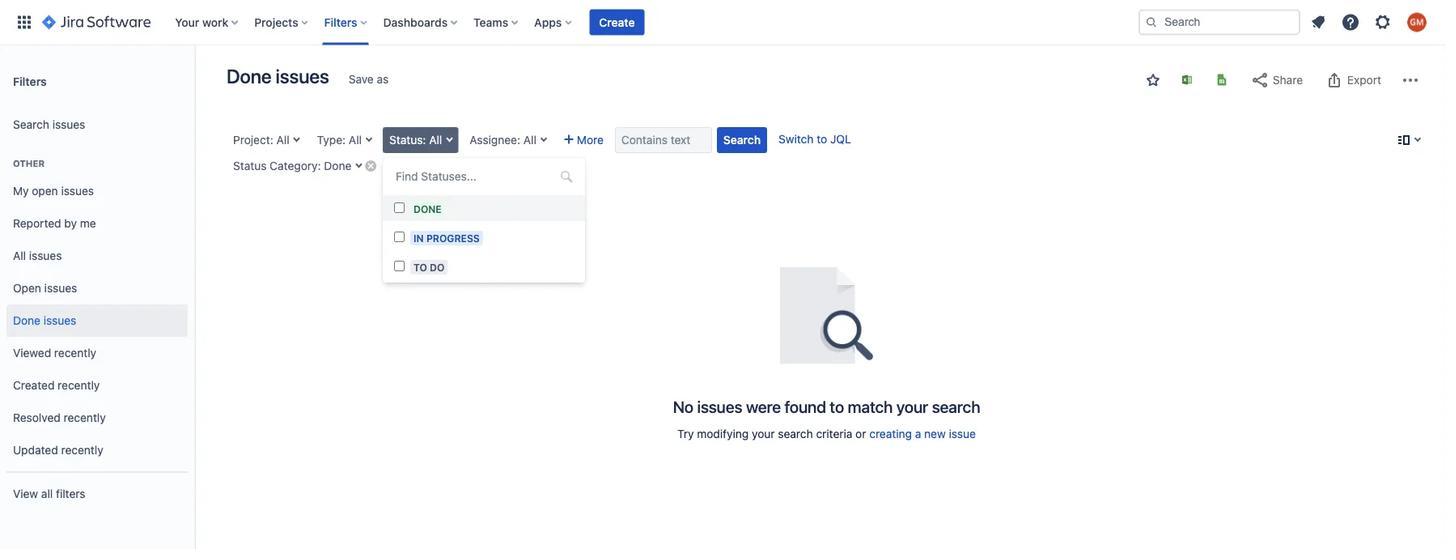 Task type: locate. For each thing, give the bounding box(es) containing it.
search left switch
[[724, 133, 761, 147]]

1 horizontal spatial done issues
[[227, 65, 329, 87]]

all for type: all
[[349, 133, 362, 147]]

switch to jql
[[779, 132, 852, 146]]

projects button
[[250, 9, 315, 35]]

search up other
[[13, 118, 49, 131]]

to left jql in the top of the page
[[817, 132, 828, 146]]

type:
[[317, 133, 346, 147]]

1 vertical spatial filters
[[13, 74, 47, 88]]

to up the criteria on the right bottom of the page
[[830, 397, 845, 416]]

to do
[[414, 261, 445, 273]]

done
[[227, 65, 272, 87], [324, 159, 352, 172], [414, 203, 442, 214], [13, 314, 40, 327]]

all right status:
[[429, 133, 442, 147]]

jira software image
[[42, 13, 151, 32], [42, 13, 151, 32]]

help image
[[1342, 13, 1361, 32]]

recently down the viewed recently link
[[58, 379, 100, 392]]

other
[[13, 158, 45, 169]]

done issues down projects popup button
[[227, 65, 329, 87]]

other group
[[6, 141, 188, 471]]

switch
[[779, 132, 814, 146]]

0 horizontal spatial search
[[778, 427, 814, 440]]

recently down resolved recently link at the bottom
[[61, 443, 103, 457]]

all right 'assignee:'
[[524, 133, 537, 147]]

in
[[414, 232, 424, 244]]

all right type:
[[349, 133, 362, 147]]

banner
[[0, 0, 1447, 45]]

0 vertical spatial done issues
[[227, 65, 329, 87]]

recently down created recently link
[[64, 411, 106, 424]]

viewed recently
[[13, 346, 96, 360]]

search
[[933, 397, 981, 416], [778, 427, 814, 440]]

create button
[[590, 9, 645, 35]]

1 horizontal spatial filters
[[324, 15, 358, 29]]

search issues
[[13, 118, 85, 131]]

viewed recently link
[[6, 337, 188, 369]]

match
[[848, 397, 893, 416]]

remove criteria image
[[365, 159, 378, 172]]

status
[[233, 159, 267, 172]]

1 vertical spatial search
[[724, 133, 761, 147]]

0 vertical spatial to
[[817, 132, 828, 146]]

your
[[897, 397, 929, 416], [752, 427, 775, 440]]

all up status category: done
[[277, 133, 290, 147]]

None checkbox
[[394, 261, 405, 271]]

banner containing your work
[[0, 0, 1447, 45]]

1 vertical spatial your
[[752, 427, 775, 440]]

teams button
[[469, 9, 525, 35]]

open in google sheets image
[[1216, 73, 1229, 86]]

more
[[577, 133, 604, 147]]

resolved
[[13, 411, 61, 424]]

to
[[817, 132, 828, 146], [830, 397, 845, 416]]

do
[[430, 261, 445, 273]]

done right sidebar navigation image
[[227, 65, 272, 87]]

recently
[[54, 346, 96, 360], [58, 379, 100, 392], [64, 411, 106, 424], [61, 443, 103, 457]]

filters inside popup button
[[324, 15, 358, 29]]

to
[[414, 261, 427, 273]]

search image
[[1146, 16, 1159, 29]]

share
[[1274, 73, 1304, 87]]

project:
[[233, 133, 273, 147]]

1 vertical spatial to
[[830, 397, 845, 416]]

reported
[[13, 217, 61, 230]]

search button
[[717, 127, 768, 153]]

open in microsoft excel image
[[1181, 73, 1194, 86]]

Search field
[[1139, 9, 1301, 35]]

created recently link
[[6, 369, 188, 402]]

default image
[[560, 170, 573, 183]]

filters up search issues
[[13, 74, 47, 88]]

criteria
[[817, 427, 853, 440]]

search down found
[[778, 427, 814, 440]]

resolved recently link
[[6, 402, 188, 434]]

progress
[[427, 232, 480, 244]]

your
[[175, 15, 199, 29]]

appswitcher icon image
[[15, 13, 34, 32]]

1 horizontal spatial your
[[897, 397, 929, 416]]

or
[[856, 427, 867, 440]]

None checkbox
[[394, 202, 405, 213], [394, 232, 405, 242], [394, 202, 405, 213], [394, 232, 405, 242]]

open
[[13, 281, 41, 295]]

done down open
[[13, 314, 40, 327]]

0 vertical spatial filters
[[324, 15, 358, 29]]

1 vertical spatial done issues
[[13, 314, 76, 327]]

assignee:
[[470, 133, 521, 147]]

search for search
[[724, 133, 761, 147]]

work
[[202, 15, 229, 29]]

assignee: all
[[470, 133, 537, 147]]

recently up created recently
[[54, 346, 96, 360]]

search
[[13, 118, 49, 131], [724, 133, 761, 147]]

save as button
[[341, 66, 397, 92]]

filters right projects popup button
[[324, 15, 358, 29]]

1 horizontal spatial search
[[724, 133, 761, 147]]

new
[[925, 427, 946, 440]]

your down were
[[752, 427, 775, 440]]

1 horizontal spatial search
[[933, 397, 981, 416]]

0 horizontal spatial search
[[13, 118, 49, 131]]

my open issues link
[[6, 175, 188, 207]]

view all filters link
[[6, 478, 188, 510]]

your profile and settings image
[[1408, 13, 1428, 32]]

search for search issues
[[13, 118, 49, 131]]

your up a
[[897, 397, 929, 416]]

teams
[[474, 15, 509, 29]]

done issues
[[227, 65, 329, 87], [13, 314, 76, 327]]

no issues were found to match your search
[[673, 397, 981, 416]]

all
[[277, 133, 290, 147], [349, 133, 362, 147], [429, 133, 442, 147], [524, 133, 537, 147], [13, 249, 26, 262]]

settings image
[[1374, 13, 1394, 32]]

created
[[13, 379, 55, 392]]

done issues down open issues
[[13, 314, 76, 327]]

0 horizontal spatial filters
[[13, 74, 47, 88]]

recently for updated recently
[[61, 443, 103, 457]]

search inside button
[[724, 133, 761, 147]]

0 horizontal spatial your
[[752, 427, 775, 440]]

0 horizontal spatial done issues
[[13, 314, 76, 327]]

recently for viewed recently
[[54, 346, 96, 360]]

view
[[13, 487, 38, 500]]

filters
[[324, 15, 358, 29], [13, 74, 47, 88]]

notifications image
[[1309, 13, 1329, 32]]

1 vertical spatial search
[[778, 427, 814, 440]]

my
[[13, 184, 29, 198]]

search up issue
[[933, 397, 981, 416]]

all up open
[[13, 249, 26, 262]]

me
[[80, 217, 96, 230]]

0 vertical spatial search
[[13, 118, 49, 131]]

issues
[[276, 65, 329, 87], [52, 118, 85, 131], [61, 184, 94, 198], [29, 249, 62, 262], [44, 281, 77, 295], [44, 314, 76, 327], [698, 397, 743, 416]]

apps
[[535, 15, 562, 29]]



Task type: vqa. For each thing, say whether or not it's contained in the screenshot.
"Status"
yes



Task type: describe. For each thing, give the bounding box(es) containing it.
type: all
[[317, 133, 362, 147]]

1 horizontal spatial to
[[830, 397, 845, 416]]

category:
[[270, 159, 321, 172]]

filters button
[[320, 9, 374, 35]]

0 vertical spatial your
[[897, 397, 929, 416]]

switch to jql link
[[779, 132, 852, 146]]

reported by me link
[[6, 207, 188, 240]]

status category: done
[[233, 159, 352, 172]]

primary element
[[10, 0, 1139, 45]]

jql
[[831, 132, 852, 146]]

created recently
[[13, 379, 100, 392]]

export button
[[1317, 67, 1390, 93]]

dashboards
[[383, 15, 448, 29]]

0 horizontal spatial to
[[817, 132, 828, 146]]

Find Statuses... field
[[391, 165, 577, 188]]

done up "in"
[[414, 203, 442, 214]]

dashboards button
[[379, 9, 464, 35]]

export
[[1348, 73, 1382, 87]]

share link
[[1243, 67, 1312, 93]]

viewed
[[13, 346, 51, 360]]

apps button
[[530, 9, 578, 35]]

modifying
[[697, 427, 749, 440]]

all
[[41, 487, 53, 500]]

updated
[[13, 443, 58, 457]]

issue
[[949, 427, 976, 440]]

filters
[[56, 487, 85, 500]]

all for status: all
[[429, 133, 442, 147]]

updated recently link
[[6, 434, 188, 466]]

open issues link
[[6, 272, 188, 304]]

your work button
[[170, 9, 245, 35]]

creating a new issue link
[[870, 427, 976, 440]]

try modifying your search criteria or creating a new issue
[[678, 427, 976, 440]]

creating
[[870, 427, 913, 440]]

recently for created recently
[[58, 379, 100, 392]]

by
[[64, 217, 77, 230]]

updated recently
[[13, 443, 103, 457]]

small image
[[1147, 74, 1160, 87]]

your work
[[175, 15, 229, 29]]

status: all
[[389, 133, 442, 147]]

done down type: all in the top of the page
[[324, 159, 352, 172]]

done issues inside other group
[[13, 314, 76, 327]]

projects
[[254, 15, 299, 29]]

status:
[[389, 133, 426, 147]]

a
[[916, 427, 922, 440]]

save
[[349, 72, 374, 86]]

no
[[673, 397, 694, 416]]

found
[[785, 397, 827, 416]]

search issues link
[[6, 109, 188, 141]]

more button
[[558, 127, 610, 153]]

my open issues
[[13, 184, 94, 198]]

recently for resolved recently
[[64, 411, 106, 424]]

done inside other group
[[13, 314, 40, 327]]

open
[[32, 184, 58, 198]]

create
[[599, 15, 635, 29]]

sidebar navigation image
[[177, 65, 212, 97]]

all issues link
[[6, 240, 188, 272]]

as
[[377, 72, 389, 86]]

Search issues using keywords text field
[[615, 127, 713, 153]]

all for project: all
[[277, 133, 290, 147]]

were
[[746, 397, 781, 416]]

reported by me
[[13, 217, 96, 230]]

project: all
[[233, 133, 290, 147]]

done issues link
[[6, 304, 188, 337]]

all inside other group
[[13, 249, 26, 262]]

open issues
[[13, 281, 77, 295]]

resolved recently
[[13, 411, 106, 424]]

save as
[[349, 72, 389, 86]]

all for assignee: all
[[524, 133, 537, 147]]

0 vertical spatial search
[[933, 397, 981, 416]]

in progress
[[414, 232, 480, 244]]

all issues
[[13, 249, 62, 262]]

view all filters
[[13, 487, 85, 500]]

try
[[678, 427, 694, 440]]



